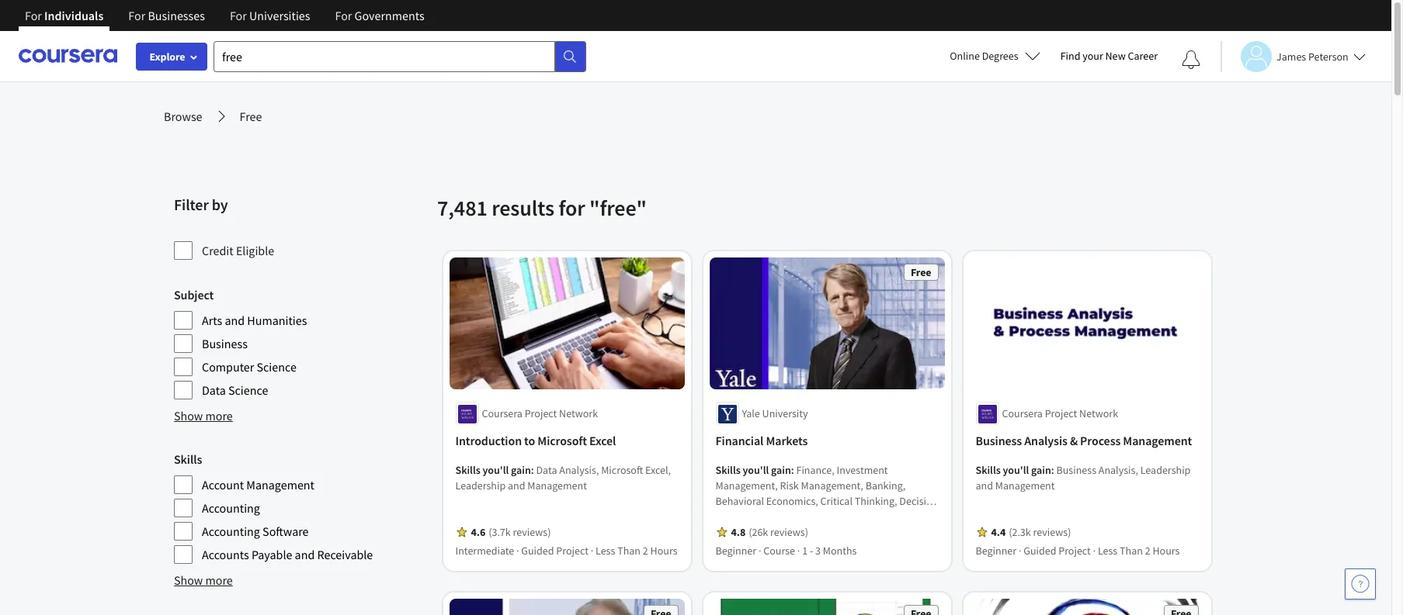 Task type: vqa. For each thing, say whether or not it's contained in the screenshot.
the middle day
no



Task type: describe. For each thing, give the bounding box(es) containing it.
gain for to
[[512, 464, 532, 478]]

new
[[1106, 49, 1126, 63]]

accounts payable and receivable
[[202, 548, 373, 563]]

business for business analysis, leadership and management
[[1057, 464, 1097, 478]]

skills for financial markets
[[716, 464, 741, 478]]

filter
[[174, 195, 209, 214]]

for for governments
[[335, 8, 352, 23]]

beginner · guided project · less than 2 hours
[[976, 545, 1181, 559]]

career
[[1128, 49, 1158, 63]]

reviews) for to
[[513, 526, 551, 540]]

hours for introduction to microsoft excel
[[651, 545, 678, 559]]

: for to
[[532, 464, 535, 478]]

reviews) for markets
[[771, 526, 809, 540]]

: for markets
[[792, 464, 795, 478]]

finance, investment management, risk management, banking, behavioral economics, critical thinking, decision making, innovation, regulations and compliance, , leadership and management
[[716, 464, 939, 540]]

coursera for introduction
[[482, 407, 523, 421]]

yale
[[743, 407, 761, 421]]

help center image
[[1352, 576, 1370, 594]]

than for process
[[1120, 545, 1144, 559]]

investment
[[837, 464, 889, 478]]

receivable
[[317, 548, 373, 563]]

you'll for financial
[[743, 464, 770, 478]]

find your new career link
[[1053, 47, 1166, 66]]

computer
[[202, 360, 254, 375]]

your
[[1083, 49, 1104, 63]]

james peterson button
[[1221, 41, 1366, 72]]

(3.7k
[[489, 526, 511, 540]]

4.4 (2.3k reviews)
[[992, 526, 1072, 540]]

beginner for financial markets
[[716, 545, 757, 559]]

find your new career
[[1061, 49, 1158, 63]]

analysis, for excel
[[560, 464, 600, 478]]

business for business analysis & process management
[[976, 434, 1023, 449]]

data science
[[202, 383, 268, 398]]

computer science
[[202, 360, 297, 375]]

markets
[[767, 434, 808, 449]]

2 for process
[[1146, 545, 1151, 559]]

arts and humanities
[[202, 313, 307, 329]]

for governments
[[335, 8, 425, 23]]

you'll for introduction
[[483, 464, 509, 478]]

science for computer science
[[257, 360, 297, 375]]

show more button for data
[[174, 407, 233, 426]]

less for excel
[[596, 545, 616, 559]]

universities
[[249, 8, 310, 23]]

data analysis, microsoft excel, leadership and management
[[456, 464, 672, 494]]

for
[[559, 194, 585, 222]]

6 · from the left
[[1094, 545, 1097, 559]]

account management
[[202, 478, 315, 493]]

guided for analysis
[[1024, 545, 1057, 559]]

introduction
[[456, 434, 522, 449]]

project up introduction to microsoft excel in the left of the page
[[525, 407, 558, 421]]

show for data
[[174, 409, 203, 424]]

coursera for business
[[1003, 407, 1043, 421]]

and down thinking,
[[864, 511, 881, 525]]

show more for data science
[[174, 409, 233, 424]]

james peterson
[[1277, 49, 1349, 63]]

2 · from the left
[[591, 545, 594, 559]]

,
[[775, 526, 778, 540]]

software
[[263, 524, 309, 540]]

making,
[[716, 511, 752, 525]]

microsoft for to
[[538, 434, 588, 449]]

4.8 (26k reviews)
[[732, 526, 809, 540]]

arts
[[202, 313, 222, 329]]

critical
[[821, 495, 853, 509]]

1 management, from the left
[[716, 480, 779, 494]]

explore button
[[136, 43, 207, 71]]

accounting for accounting software
[[202, 524, 260, 540]]

accounting software
[[202, 524, 309, 540]]

: for analysis
[[1052, 464, 1055, 478]]

analysis, for process
[[1099, 464, 1139, 478]]

project down data analysis, microsoft excel, leadership and management
[[557, 545, 589, 559]]

payable
[[252, 548, 292, 563]]

compliance,
[[716, 526, 773, 540]]

2 management, from the left
[[802, 480, 864, 494]]

show notifications image
[[1182, 50, 1201, 69]]

course
[[764, 545, 796, 559]]

1 · from the left
[[517, 545, 520, 559]]

leadership inside data analysis, microsoft excel, leadership and management
[[456, 480, 506, 494]]

businesses
[[148, 8, 205, 23]]

online degrees
[[950, 49, 1019, 63]]

less for process
[[1099, 545, 1118, 559]]

economics,
[[767, 495, 819, 509]]

financial markets
[[716, 434, 808, 449]]

university
[[763, 407, 809, 421]]

subject
[[174, 287, 214, 303]]

decision
[[900, 495, 939, 509]]

and inside the business analysis, leadership and management
[[976, 480, 994, 494]]

7,481 results for "free"
[[437, 194, 647, 222]]

introduction to microsoft excel link
[[456, 432, 679, 451]]

network for excel
[[560, 407, 599, 421]]

coursera image
[[19, 44, 117, 69]]

analysis
[[1025, 434, 1068, 449]]

individuals
[[44, 8, 104, 23]]

beginner · course · 1 - 3 months
[[716, 545, 858, 559]]

accounts
[[202, 548, 249, 563]]

3
[[816, 545, 821, 559]]

governments
[[355, 8, 425, 23]]

skills inside group
[[174, 452, 202, 468]]

business analysis, leadership and management
[[976, 464, 1191, 494]]

banner navigation
[[12, 0, 437, 43]]

for individuals
[[25, 8, 104, 23]]

show more for accounts payable and receivable
[[174, 573, 233, 589]]

4.6 (3.7k reviews)
[[471, 526, 551, 540]]

yale university
[[743, 407, 809, 421]]

thinking,
[[855, 495, 898, 509]]

innovation,
[[754, 511, 806, 525]]

(26k
[[749, 526, 769, 540]]

"free"
[[590, 194, 647, 222]]

you'll for business
[[1004, 464, 1030, 478]]

eligible
[[236, 243, 274, 259]]

risk
[[781, 480, 800, 494]]

explore
[[150, 50, 185, 64]]



Task type: locate. For each thing, give the bounding box(es) containing it.
1 horizontal spatial coursera
[[1003, 407, 1043, 421]]

2 reviews) from the left
[[771, 526, 809, 540]]

1 vertical spatial free
[[911, 266, 932, 280]]

1 horizontal spatial network
[[1080, 407, 1119, 421]]

reviews) for analysis
[[1034, 526, 1072, 540]]

1 horizontal spatial data
[[537, 464, 558, 478]]

0 vertical spatial show more button
[[174, 407, 233, 426]]

·
[[517, 545, 520, 559], [591, 545, 594, 559], [759, 545, 762, 559], [798, 545, 801, 559], [1019, 545, 1022, 559], [1094, 545, 1097, 559]]

0 horizontal spatial microsoft
[[538, 434, 588, 449]]

financial markets link
[[716, 432, 939, 451]]

online
[[950, 49, 980, 63]]

science
[[257, 360, 297, 375], [228, 383, 268, 398]]

2 skills you'll gain : from the left
[[716, 464, 797, 478]]

1 you'll from the left
[[483, 464, 509, 478]]

1 horizontal spatial less
[[1099, 545, 1118, 559]]

4 · from the left
[[798, 545, 801, 559]]

2 hours from the left
[[1153, 545, 1181, 559]]

skills down introduction
[[456, 464, 481, 478]]

1 horizontal spatial than
[[1120, 545, 1144, 559]]

What do you want to learn? text field
[[214, 41, 555, 72]]

0 horizontal spatial coursera
[[482, 407, 523, 421]]

2 2 from the left
[[1146, 545, 1151, 559]]

show down data science
[[174, 409, 203, 424]]

0 vertical spatial business
[[202, 336, 248, 352]]

0 vertical spatial leadership
[[1141, 464, 1191, 478]]

management inside finance, investment management, risk management, banking, behavioral economics, critical thinking, decision making, innovation, regulations and compliance, , leadership and management
[[852, 526, 912, 540]]

management
[[1124, 434, 1193, 449], [247, 478, 315, 493], [528, 480, 588, 494], [996, 480, 1056, 494], [852, 526, 912, 540]]

2 horizontal spatial skills you'll gain :
[[976, 464, 1057, 478]]

0 vertical spatial accounting
[[202, 501, 260, 517]]

2 show more button from the top
[[174, 572, 233, 590]]

browse link
[[164, 107, 202, 126]]

2 more from the top
[[205, 573, 233, 589]]

1 reviews) from the left
[[513, 526, 551, 540]]

1 more from the top
[[205, 409, 233, 424]]

than
[[618, 545, 641, 559], [1120, 545, 1144, 559]]

show for accounts
[[174, 573, 203, 589]]

accounting down account
[[202, 501, 260, 517]]

business
[[202, 336, 248, 352], [976, 434, 1023, 449], [1057, 464, 1097, 478]]

business inside business analysis & process management link
[[976, 434, 1023, 449]]

for
[[25, 8, 42, 23], [128, 8, 145, 23], [230, 8, 247, 23], [335, 8, 352, 23]]

1 vertical spatial show
[[174, 573, 203, 589]]

management inside skills group
[[247, 478, 315, 493]]

project
[[525, 407, 558, 421], [1046, 407, 1078, 421], [557, 545, 589, 559], [1059, 545, 1092, 559]]

reviews) down innovation, at the right bottom
[[771, 526, 809, 540]]

&
[[1071, 434, 1079, 449]]

management up (2.3k
[[996, 480, 1056, 494]]

1 horizontal spatial guided
[[1024, 545, 1057, 559]]

1 vertical spatial science
[[228, 383, 268, 398]]

skills group
[[174, 451, 428, 565]]

introduction to microsoft excel
[[456, 434, 617, 449]]

coursera project network up the &
[[1003, 407, 1119, 421]]

for universities
[[230, 8, 310, 23]]

2 horizontal spatial leadership
[[1141, 464, 1191, 478]]

0 vertical spatial science
[[257, 360, 297, 375]]

2 coursera from the left
[[1003, 407, 1043, 421]]

1 than from the left
[[618, 545, 641, 559]]

4.4
[[992, 526, 1006, 540]]

7,481
[[437, 194, 488, 222]]

you'll down 'analysis'
[[1004, 464, 1030, 478]]

for for universities
[[230, 8, 247, 23]]

coursera project network for analysis
[[1003, 407, 1119, 421]]

2 horizontal spatial business
[[1057, 464, 1097, 478]]

data down computer
[[202, 383, 226, 398]]

beginner down "4.8" in the bottom of the page
[[716, 545, 757, 559]]

2 beginner from the left
[[976, 545, 1017, 559]]

1 show from the top
[[174, 409, 203, 424]]

0 horizontal spatial 2
[[643, 545, 649, 559]]

1 vertical spatial data
[[537, 464, 558, 478]]

for for businesses
[[128, 8, 145, 23]]

show down accounts
[[174, 573, 203, 589]]

process
[[1081, 434, 1121, 449]]

2 guided from the left
[[1024, 545, 1057, 559]]

2 network from the left
[[1080, 407, 1119, 421]]

accounting
[[202, 501, 260, 517], [202, 524, 260, 540]]

1 horizontal spatial leadership
[[780, 526, 830, 540]]

data for analysis,
[[537, 464, 558, 478]]

and up "4.4"
[[976, 480, 994, 494]]

2 coursera project network from the left
[[1003, 407, 1119, 421]]

management inside business analysis & process management link
[[1124, 434, 1193, 449]]

you'll down financial markets
[[743, 464, 770, 478]]

4 for from the left
[[335, 8, 352, 23]]

leadership inside finance, investment management, risk management, banking, behavioral economics, critical thinking, decision making, innovation, regulations and compliance, , leadership and management
[[780, 526, 830, 540]]

2 for from the left
[[128, 8, 145, 23]]

excel
[[590, 434, 617, 449]]

microsoft for analysis,
[[602, 464, 644, 478]]

0 horizontal spatial management,
[[716, 480, 779, 494]]

data
[[202, 383, 226, 398], [537, 464, 558, 478]]

1 skills you'll gain : from the left
[[456, 464, 537, 478]]

humanities
[[247, 313, 307, 329]]

show
[[174, 409, 203, 424], [174, 573, 203, 589]]

skills for business analysis & process management
[[976, 464, 1001, 478]]

0 horizontal spatial leadership
[[456, 480, 506, 494]]

network up introduction to microsoft excel link at bottom
[[560, 407, 599, 421]]

for left individuals
[[25, 8, 42, 23]]

data down introduction to microsoft excel in the left of the page
[[537, 464, 558, 478]]

None search field
[[214, 41, 586, 72]]

2 than from the left
[[1120, 545, 1144, 559]]

2 for excel
[[643, 545, 649, 559]]

skills for introduction to microsoft excel
[[456, 464, 481, 478]]

2 accounting from the top
[[202, 524, 260, 540]]

2 less from the left
[[1099, 545, 1118, 559]]

gain up the risk
[[772, 464, 792, 478]]

1 horizontal spatial coursera project network
[[1003, 407, 1119, 421]]

-
[[810, 545, 814, 559]]

0 horizontal spatial free
[[240, 109, 262, 124]]

3 you'll from the left
[[1004, 464, 1030, 478]]

months
[[824, 545, 858, 559]]

2
[[643, 545, 649, 559], [1146, 545, 1151, 559]]

accounting for accounting
[[202, 501, 260, 517]]

1 accounting from the top
[[202, 501, 260, 517]]

1 hours from the left
[[651, 545, 678, 559]]

1 vertical spatial business
[[976, 434, 1023, 449]]

1 vertical spatial microsoft
[[602, 464, 644, 478]]

skills you'll gain : down 'analysis'
[[976, 464, 1057, 478]]

and right arts
[[225, 313, 245, 329]]

for left universities
[[230, 8, 247, 23]]

1 guided from the left
[[522, 545, 555, 559]]

hours for business analysis & process management
[[1153, 545, 1181, 559]]

analysis, inside data analysis, microsoft excel, leadership and management
[[560, 464, 600, 478]]

coursera up introduction
[[482, 407, 523, 421]]

james
[[1277, 49, 1307, 63]]

2 analysis, from the left
[[1099, 464, 1139, 478]]

management, up critical
[[802, 480, 864, 494]]

management up software
[[247, 478, 315, 493]]

less
[[596, 545, 616, 559], [1099, 545, 1118, 559]]

reviews)
[[513, 526, 551, 540], [771, 526, 809, 540], [1034, 526, 1072, 540]]

network
[[560, 407, 599, 421], [1080, 407, 1119, 421]]

and inside skills group
[[295, 548, 315, 563]]

guided down 4.6 (3.7k reviews)
[[522, 545, 555, 559]]

gain down 'analysis'
[[1032, 464, 1052, 478]]

2 gain from the left
[[772, 464, 792, 478]]

: down 'analysis'
[[1052, 464, 1055, 478]]

3 for from the left
[[230, 8, 247, 23]]

skills up account
[[174, 452, 202, 468]]

1 horizontal spatial microsoft
[[602, 464, 644, 478]]

2 vertical spatial business
[[1057, 464, 1097, 478]]

business inside subject group
[[202, 336, 248, 352]]

: up the risk
[[792, 464, 795, 478]]

network up process
[[1080, 407, 1119, 421]]

results
[[492, 194, 555, 222]]

project down 4.4 (2.3k reviews)
[[1059, 545, 1092, 559]]

2 show more from the top
[[174, 573, 233, 589]]

1 2 from the left
[[643, 545, 649, 559]]

science down the computer science
[[228, 383, 268, 398]]

skills you'll gain :
[[456, 464, 537, 478], [716, 464, 797, 478], [976, 464, 1057, 478]]

analysis,
[[560, 464, 600, 478], [1099, 464, 1139, 478]]

show more button down data science
[[174, 407, 233, 426]]

1 horizontal spatial beginner
[[976, 545, 1017, 559]]

management down introduction to microsoft excel link at bottom
[[528, 480, 588, 494]]

analysis, inside the business analysis, leadership and management
[[1099, 464, 1139, 478]]

financial
[[716, 434, 764, 449]]

more for data
[[205, 409, 233, 424]]

science down humanities
[[257, 360, 297, 375]]

more down data science
[[205, 409, 233, 424]]

behavioral
[[716, 495, 765, 509]]

1 horizontal spatial hours
[[1153, 545, 1181, 559]]

3 skills you'll gain : from the left
[[976, 464, 1057, 478]]

by
[[212, 195, 228, 214]]

and inside data analysis, microsoft excel, leadership and management
[[508, 480, 526, 494]]

1 horizontal spatial gain
[[772, 464, 792, 478]]

1 vertical spatial show more
[[174, 573, 233, 589]]

guided down 4.4 (2.3k reviews)
[[1024, 545, 1057, 559]]

skills down financial
[[716, 464, 741, 478]]

leadership
[[1141, 464, 1191, 478], [456, 480, 506, 494], [780, 526, 830, 540]]

banking,
[[866, 480, 906, 494]]

credit eligible
[[202, 243, 274, 259]]

microsoft inside data analysis, microsoft excel, leadership and management
[[602, 464, 644, 478]]

0 vertical spatial more
[[205, 409, 233, 424]]

1 horizontal spatial reviews)
[[771, 526, 809, 540]]

skills you'll gain : for introduction
[[456, 464, 537, 478]]

1 less from the left
[[596, 545, 616, 559]]

business inside the business analysis, leadership and management
[[1057, 464, 1097, 478]]

0 vertical spatial show more
[[174, 409, 233, 424]]

1 coursera from the left
[[482, 407, 523, 421]]

1 : from the left
[[532, 464, 535, 478]]

skills you'll gain : down introduction
[[456, 464, 537, 478]]

0 horizontal spatial :
[[532, 464, 535, 478]]

and down the to
[[508, 480, 526, 494]]

more down accounts
[[205, 573, 233, 589]]

1 horizontal spatial 2
[[1146, 545, 1151, 559]]

1 horizontal spatial free
[[911, 266, 932, 280]]

leadership inside the business analysis, leadership and management
[[1141, 464, 1191, 478]]

1 vertical spatial accounting
[[202, 524, 260, 540]]

and down software
[[295, 548, 315, 563]]

show more down accounts
[[174, 573, 233, 589]]

browse
[[164, 109, 202, 124]]

1 horizontal spatial business
[[976, 434, 1023, 449]]

skills you'll gain : down financial markets
[[716, 464, 797, 478]]

0 horizontal spatial skills you'll gain :
[[456, 464, 537, 478]]

find
[[1061, 49, 1081, 63]]

1 vertical spatial show more button
[[174, 572, 233, 590]]

science for data science
[[228, 383, 268, 398]]

gain
[[512, 464, 532, 478], [772, 464, 792, 478], [1032, 464, 1052, 478]]

0 vertical spatial free
[[240, 109, 262, 124]]

degrees
[[982, 49, 1019, 63]]

reviews) up beginner · guided project · less than 2 hours
[[1034, 526, 1072, 540]]

gain for markets
[[772, 464, 792, 478]]

4.8
[[732, 526, 746, 540]]

1 show more button from the top
[[174, 407, 233, 426]]

1 coursera project network from the left
[[482, 407, 599, 421]]

1 gain from the left
[[512, 464, 532, 478]]

network for process
[[1080, 407, 1119, 421]]

you'll down introduction
[[483, 464, 509, 478]]

0 horizontal spatial you'll
[[483, 464, 509, 478]]

and inside subject group
[[225, 313, 245, 329]]

to
[[525, 434, 536, 449]]

2 vertical spatial leadership
[[780, 526, 830, 540]]

accounting up accounts
[[202, 524, 260, 540]]

for left the businesses
[[128, 8, 145, 23]]

2 horizontal spatial :
[[1052, 464, 1055, 478]]

1 for from the left
[[25, 8, 42, 23]]

0 horizontal spatial than
[[618, 545, 641, 559]]

coursera project network for to
[[482, 407, 599, 421]]

1
[[803, 545, 808, 559]]

3 · from the left
[[759, 545, 762, 559]]

business left 'analysis'
[[976, 434, 1023, 449]]

0 vertical spatial microsoft
[[538, 434, 588, 449]]

management, up behavioral
[[716, 480, 779, 494]]

show more button down accounts
[[174, 572, 233, 590]]

guided for to
[[522, 545, 555, 559]]

1 vertical spatial leadership
[[456, 480, 506, 494]]

hours
[[651, 545, 678, 559], [1153, 545, 1181, 559]]

microsoft right the to
[[538, 434, 588, 449]]

gain for analysis
[[1032, 464, 1052, 478]]

1 horizontal spatial analysis,
[[1099, 464, 1139, 478]]

(2.3k
[[1010, 526, 1032, 540]]

intermediate
[[456, 545, 515, 559]]

coursera project network
[[482, 407, 599, 421], [1003, 407, 1119, 421]]

coursera
[[482, 407, 523, 421], [1003, 407, 1043, 421]]

management right process
[[1124, 434, 1193, 449]]

data inside subject group
[[202, 383, 226, 398]]

microsoft
[[538, 434, 588, 449], [602, 464, 644, 478]]

0 horizontal spatial network
[[560, 407, 599, 421]]

show more button
[[174, 407, 233, 426], [174, 572, 233, 590]]

for left governments
[[335, 8, 352, 23]]

0 horizontal spatial analysis,
[[560, 464, 600, 478]]

data inside data analysis, microsoft excel, leadership and management
[[537, 464, 558, 478]]

project up the &
[[1046, 407, 1078, 421]]

5 · from the left
[[1019, 545, 1022, 559]]

intermediate · guided project · less than 2 hours
[[456, 545, 678, 559]]

2 horizontal spatial you'll
[[1004, 464, 1030, 478]]

skills you'll gain : for financial
[[716, 464, 797, 478]]

business analysis & process management link
[[976, 432, 1199, 451]]

more
[[205, 409, 233, 424], [205, 573, 233, 589]]

1 beginner from the left
[[716, 545, 757, 559]]

0 horizontal spatial hours
[[651, 545, 678, 559]]

show more down data science
[[174, 409, 233, 424]]

more for accounts
[[205, 573, 233, 589]]

show more button for accounts
[[174, 572, 233, 590]]

coursera project network up introduction to microsoft excel in the left of the page
[[482, 407, 599, 421]]

1 vertical spatial more
[[205, 573, 233, 589]]

2 you'll from the left
[[743, 464, 770, 478]]

: down the to
[[532, 464, 535, 478]]

0 horizontal spatial gain
[[512, 464, 532, 478]]

business for business
[[202, 336, 248, 352]]

business down the &
[[1057, 464, 1097, 478]]

2 horizontal spatial reviews)
[[1034, 526, 1072, 540]]

data for science
[[202, 383, 226, 398]]

skills you'll gain : for business
[[976, 464, 1057, 478]]

1 horizontal spatial :
[[792, 464, 795, 478]]

0 horizontal spatial business
[[202, 336, 248, 352]]

3 reviews) from the left
[[1034, 526, 1072, 540]]

management down thinking,
[[852, 526, 912, 540]]

online degrees button
[[938, 39, 1053, 73]]

credit
[[202, 243, 234, 259]]

2 show from the top
[[174, 573, 203, 589]]

than for excel
[[618, 545, 641, 559]]

finance,
[[797, 464, 835, 478]]

regulations
[[808, 511, 861, 525]]

microsoft down excel at the left bottom of page
[[602, 464, 644, 478]]

beginner down "4.4"
[[976, 545, 1017, 559]]

account
[[202, 478, 244, 493]]

management inside data analysis, microsoft excel, leadership and management
[[528, 480, 588, 494]]

1 horizontal spatial you'll
[[743, 464, 770, 478]]

0 vertical spatial data
[[202, 383, 226, 398]]

3 : from the left
[[1052, 464, 1055, 478]]

skills up "4.4"
[[976, 464, 1001, 478]]

1 network from the left
[[560, 407, 599, 421]]

0 horizontal spatial guided
[[522, 545, 555, 559]]

subject group
[[174, 286, 428, 401]]

beginner for business analysis & process management
[[976, 545, 1017, 559]]

0 horizontal spatial data
[[202, 383, 226, 398]]

3 gain from the left
[[1032, 464, 1052, 478]]

reviews) right "(3.7k"
[[513, 526, 551, 540]]

4.6
[[471, 526, 486, 540]]

analysis, down introduction to microsoft excel link at bottom
[[560, 464, 600, 478]]

filter by
[[174, 195, 228, 214]]

coursera up 'analysis'
[[1003, 407, 1043, 421]]

business up computer
[[202, 336, 248, 352]]

guided
[[522, 545, 555, 559], [1024, 545, 1057, 559]]

for businesses
[[128, 8, 205, 23]]

0 horizontal spatial reviews)
[[513, 526, 551, 540]]

1 horizontal spatial management,
[[802, 480, 864, 494]]

2 horizontal spatial gain
[[1032, 464, 1052, 478]]

business analysis & process management
[[976, 434, 1193, 449]]

0 horizontal spatial coursera project network
[[482, 407, 599, 421]]

1 show more from the top
[[174, 409, 233, 424]]

:
[[532, 464, 535, 478], [792, 464, 795, 478], [1052, 464, 1055, 478]]

0 horizontal spatial less
[[596, 545, 616, 559]]

0 horizontal spatial beginner
[[716, 545, 757, 559]]

and down regulations
[[832, 526, 850, 540]]

1 horizontal spatial skills you'll gain :
[[716, 464, 797, 478]]

2 : from the left
[[792, 464, 795, 478]]

analysis, down process
[[1099, 464, 1139, 478]]

1 analysis, from the left
[[560, 464, 600, 478]]

0 vertical spatial show
[[174, 409, 203, 424]]

gain down the to
[[512, 464, 532, 478]]

management inside the business analysis, leadership and management
[[996, 480, 1056, 494]]

excel,
[[646, 464, 672, 478]]

for for individuals
[[25, 8, 42, 23]]



